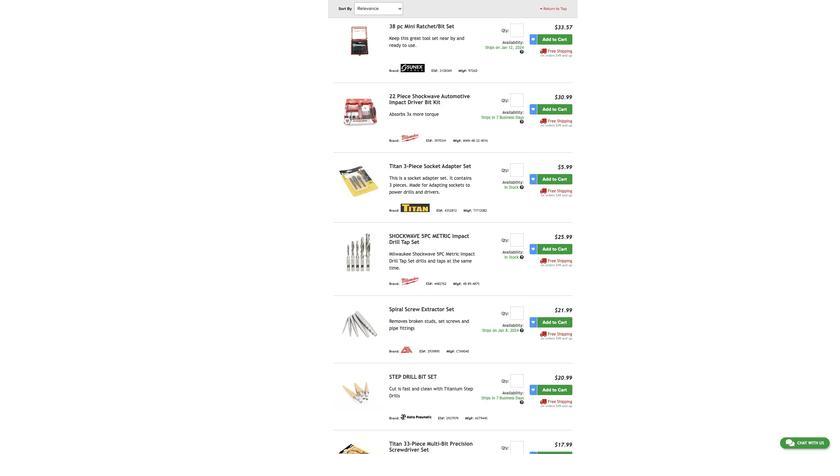 Task type: describe. For each thing, give the bounding box(es) containing it.
es#4352812 - tit12082 - titan 3-piece socket adapter set - this is a socket adapter set. it contains 3 pieces. made for adapting sockets to power drills and drivers. - titan - audi bmw volkswagen mercedes benz mini porsche image
[[333, 164, 384, 202]]

free shipping on orders $49 and up for $21.99
[[541, 332, 572, 341]]

shipping for $21.99
[[557, 332, 572, 337]]

set inside keep this great tool set near by and ready to use.
[[432, 36, 438, 41]]

stock for $5.99
[[509, 185, 519, 190]]

add to cart button for $30.99
[[537, 104, 572, 115]]

question circle image for $25.99
[[520, 256, 524, 260]]

0 vertical spatial 48-
[[471, 139, 476, 143]]

es#: 4352812
[[436, 209, 457, 213]]

2937979
[[446, 417, 458, 421]]

set inside "titan 33-piece multi-bit precision screwdriver set"
[[421, 447, 429, 454]]

4352812
[[445, 209, 457, 213]]

and inside this is a socket adapter set. it contains 3 pieces. made for adapting sockets to power drills and drivers.
[[415, 190, 423, 195]]

add to wish list image for $21.99
[[532, 321, 535, 324]]

broken
[[409, 319, 423, 324]]

is for titan
[[399, 176, 402, 181]]

add to cart button for $25.99
[[537, 244, 572, 255]]

milwaukee - corporate logo image for tap
[[401, 277, 419, 286]]

for
[[422, 183, 428, 188]]

set up by
[[446, 23, 454, 30]]

qty: for shockwave 5pc metric impact drill tap set
[[502, 238, 509, 243]]

add to cart for $33.57
[[543, 37, 567, 42]]

adapter
[[422, 176, 439, 181]]

and inside removes broken studs, set screws and pipe fittings
[[462, 319, 469, 324]]

in for shockwave 5pc metric impact drill tap set
[[504, 255, 508, 260]]

free shipping on orders $49 and up for $5.99
[[541, 189, 572, 197]]

ready
[[389, 43, 401, 48]]

es#3970341 - mwk-48-32-4016 - 22 piece shockwave automotive impact driver bit kit - absorbs 3x more torque - milwaukee - audi bmw volkswagen mercedes benz mini porsche image
[[333, 94, 384, 132]]

astro pneumatic - corporate logo image
[[401, 415, 431, 420]]

and down $25.99
[[562, 264, 568, 267]]

8,
[[505, 329, 509, 333]]

absorbs 3x more torque
[[389, 112, 439, 117]]

torque
[[425, 112, 439, 117]]

near
[[440, 36, 449, 41]]

on for $33.57
[[541, 54, 544, 57]]

7 for 22 piece shockwave automotive impact driver bit kit
[[496, 115, 498, 120]]

titan 33-piece multi-bit precision screwdriver set link
[[389, 441, 473, 454]]

mfg#: mwk-48-32-4016
[[453, 139, 488, 143]]

by
[[347, 6, 352, 11]]

add for $21.99
[[543, 320, 551, 326]]

mfg#: 9726d
[[458, 69, 477, 73]]

22
[[389, 93, 396, 100]]

brand: for titan 3-piece socket adapter set
[[389, 209, 399, 213]]

us
[[819, 441, 824, 446]]

driver
[[408, 99, 423, 106]]

to for $25.99
[[552, 247, 557, 252]]

piece inside 22 piece shockwave automotive impact driver bit kit
[[397, 93, 411, 100]]

qty: for spiral screw extractor set
[[502, 312, 509, 316]]

mfg#: tit12082
[[463, 209, 487, 213]]

sort by
[[339, 6, 352, 11]]

by
[[450, 36, 455, 41]]

shipping for $30.99
[[557, 119, 572, 124]]

tool
[[422, 36, 431, 41]]

4875
[[472, 282, 479, 286]]

tap inside milwaukee shockwave 5pc metric impact drill tap set drills and taps at the same time.
[[399, 259, 407, 264]]

removes broken studs, set screws and pipe fittings
[[389, 319, 469, 331]]

impact for 22 piece shockwave automotive impact driver bit kit
[[389, 99, 406, 106]]

and down $20.99
[[562, 405, 568, 408]]

free for $25.99
[[548, 259, 556, 264]]

in stock for titan 3-piece socket adapter set
[[504, 185, 520, 190]]

es#4482762 - 48-89-4875 - shockwave 5pc metric impact drill tap set - milwaukee shockwave 5pc metric impact drill tap set drills and taps at the same time. - milwaukee - audi bmw volkswagen mercedes benz mini porsche image
[[333, 234, 384, 272]]

to for $5.99
[[552, 177, 557, 182]]

adapting
[[429, 183, 447, 188]]

titan - corporate logo image
[[401, 204, 430, 212]]

mfg#: 48-89-4875
[[453, 282, 479, 286]]

screws
[[446, 319, 460, 324]]

drills
[[389, 394, 400, 399]]

cart for $5.99
[[558, 177, 567, 182]]

cta tools - corporate logo image
[[401, 347, 413, 353]]

3128369
[[440, 69, 452, 73]]

free shipping on orders $49 and up for $20.99
[[541, 400, 572, 408]]

power
[[389, 190, 402, 195]]

automotive
[[441, 93, 470, 100]]

extractor
[[421, 307, 445, 313]]

es#3128369 - 9726d - 38 pc mini ratchet/bit set - keep this great tool set near by and ready to use. - sunex - audi bmw volkswagen mercedes benz mini porsche image
[[333, 24, 384, 62]]

drill
[[403, 374, 417, 381]]

metric
[[432, 233, 451, 240]]

shipping for $33.57
[[557, 49, 572, 54]]

brand: for shockwave 5pc metric impact drill tap set
[[389, 282, 399, 286]]

mfg#: for titan 3-piece socket adapter set
[[463, 209, 472, 213]]

in for 22 piece shockwave automotive impact driver bit kit
[[492, 115, 495, 120]]

shockwave
[[389, 233, 420, 240]]

tit12082
[[473, 209, 487, 213]]

shipping for $5.99
[[557, 189, 572, 194]]

add to cart button for $33.57
[[537, 34, 572, 45]]

22 piece shockwave automotive impact driver bit kit link
[[389, 93, 470, 106]]

availability: for $20.99
[[502, 391, 524, 396]]

set inside removes broken studs, set screws and pipe fittings
[[438, 319, 445, 324]]

titan 3-piece socket adapter set link
[[389, 163, 471, 170]]

add to cart button for $21.99
[[537, 318, 572, 328]]

4016
[[481, 139, 488, 143]]

ast9445
[[475, 417, 488, 421]]

7 for step drill bit set
[[496, 396, 498, 401]]

top
[[560, 6, 567, 11]]

up for $25.99
[[569, 264, 572, 267]]

milwaukee shockwave 5pc metric impact drill tap set drills and taps at the same time.
[[389, 252, 475, 271]]

89-
[[468, 282, 472, 286]]

spiral screw extractor set
[[389, 307, 454, 313]]

business for $30.99
[[500, 115, 514, 120]]

set.
[[440, 176, 448, 181]]

es#: 2939895
[[419, 350, 440, 354]]

up for $21.99
[[569, 337, 572, 341]]

33-
[[404, 441, 412, 448]]

chat with us link
[[780, 438, 830, 449]]

return
[[543, 6, 555, 11]]

titan 33-piece multi-bit precision screwdriver set
[[389, 441, 473, 454]]

with inside cut is fast and clean with titanium step drills
[[433, 387, 443, 392]]

up for $5.99
[[569, 194, 572, 197]]

es#: for impact
[[426, 139, 433, 143]]

step drill bit set link
[[389, 374, 437, 381]]

$33.57
[[555, 24, 572, 31]]

brand: for 22 piece shockwave automotive impact driver bit kit
[[389, 139, 399, 143]]

question circle image for $30.99
[[520, 120, 524, 124]]

schwaben - corporate logo image
[[401, 0, 421, 2]]

qty: for titan 3-piece socket adapter set
[[502, 168, 509, 173]]

and down $5.99
[[562, 194, 568, 197]]

cut
[[389, 387, 396, 392]]

ships for 22 piece shockwave automotive impact driver bit kit
[[481, 115, 491, 120]]

question circle image for $20.99
[[520, 401, 524, 405]]

pipe
[[389, 326, 398, 331]]

piece for 33-
[[412, 441, 425, 448]]

32-
[[476, 139, 481, 143]]

add for $33.57
[[543, 37, 551, 42]]

on for $20.99
[[541, 405, 544, 408]]

2939895
[[428, 350, 440, 354]]

mini
[[405, 23, 415, 30]]

add to wish list image for $33.57
[[532, 38, 535, 41]]

$49 for $21.99
[[556, 337, 561, 341]]

is for step
[[398, 387, 401, 392]]

38 pc mini ratchet/bit set
[[389, 23, 454, 30]]

use.
[[408, 43, 417, 48]]

on for $21.99
[[541, 337, 544, 341]]

add for $20.99
[[543, 388, 551, 393]]

days for $20.99
[[516, 396, 524, 401]]

es#: for drill
[[426, 282, 433, 286]]

and inside keep this great tool set near by and ready to use.
[[457, 36, 464, 41]]

screwdriver
[[389, 447, 419, 454]]

add to cart for $20.99
[[543, 388, 567, 393]]

drill inside milwaukee shockwave 5pc metric impact drill tap set drills and taps at the same time.
[[389, 259, 398, 264]]

shipping for $25.99
[[557, 259, 572, 264]]

$17.99
[[555, 442, 572, 449]]

set up contains
[[463, 163, 471, 170]]

fast
[[402, 387, 410, 392]]

set inside milwaukee shockwave 5pc metric impact drill tap set drills and taps at the same time.
[[408, 259, 415, 264]]

2024 for $21.99
[[510, 329, 519, 333]]

adapter
[[442, 163, 462, 170]]

orders for $20.99
[[545, 405, 555, 408]]

cart for $25.99
[[558, 247, 567, 252]]

time.
[[389, 266, 401, 271]]

pieces.
[[393, 183, 408, 188]]

caret up image
[[540, 7, 542, 11]]

sort
[[339, 6, 346, 11]]

sockets
[[449, 183, 464, 188]]

spiral
[[389, 307, 403, 313]]

3x
[[407, 112, 411, 117]]

jan for 38 pc mini ratchet/bit set
[[501, 45, 507, 50]]

ships in 7 business days for step drill bit set
[[481, 396, 524, 401]]

on for $25.99
[[541, 264, 544, 267]]

sunex - corporate logo image
[[401, 64, 425, 72]]

to for $33.57
[[552, 37, 557, 42]]

$49 for $5.99
[[556, 194, 561, 197]]

piece for 3-
[[409, 163, 422, 170]]



Task type: vqa. For each thing, say whether or not it's contained in the screenshot.
2nd From from the top of the page
no



Task type: locate. For each thing, give the bounding box(es) containing it.
availability: for $21.99
[[502, 324, 524, 328]]

es#4033459 - tit16093 - titan 33-piece multi-bit precision screwdriver set - 33 pc multi-bit precision screwdriver set - titan - audi bmw volkswagen mercedes benz mini image
[[333, 442, 384, 455]]

shipping for $20.99
[[557, 400, 572, 405]]

jan left '8,'
[[498, 329, 504, 333]]

mfg#: for step drill bit set
[[465, 417, 474, 421]]

and down $33.57
[[562, 54, 568, 57]]

4 add from the top
[[543, 247, 551, 252]]

0 vertical spatial 5pc
[[421, 233, 431, 240]]

availability:
[[502, 40, 524, 45], [502, 110, 524, 115], [502, 180, 524, 185], [502, 250, 524, 255], [502, 324, 524, 328], [502, 391, 524, 396]]

add for $25.99
[[543, 247, 551, 252]]

0 vertical spatial set
[[432, 36, 438, 41]]

0 vertical spatial days
[[516, 115, 524, 120]]

1 question circle image from the top
[[520, 120, 524, 124]]

free shipping on orders $49 and up down $21.99
[[541, 332, 572, 341]]

1 availability: from the top
[[502, 40, 524, 45]]

bit inside "titan 33-piece multi-bit precision screwdriver set"
[[441, 441, 448, 448]]

shockwave 5pc metric impact drill tap set link
[[389, 233, 469, 246]]

and down made
[[415, 190, 423, 195]]

free for $21.99
[[548, 332, 556, 337]]

mfg#: ast9445
[[465, 417, 488, 421]]

0 vertical spatial drills
[[404, 190, 414, 195]]

comments image
[[786, 439, 795, 447]]

1 horizontal spatial with
[[808, 441, 818, 446]]

titan left 3-
[[389, 163, 402, 170]]

2 milwaukee - corporate logo image from the top
[[401, 277, 419, 286]]

1 vertical spatial ships in 7 business days
[[481, 396, 524, 401]]

shipping down $30.99
[[557, 119, 572, 124]]

1 vertical spatial set
[[438, 319, 445, 324]]

3 free from the top
[[548, 189, 556, 194]]

and inside cut is fast and clean with titanium step drills
[[412, 387, 419, 392]]

6 brand: from the top
[[389, 417, 399, 421]]

spiral screw extractor set link
[[389, 307, 454, 313]]

0 vertical spatial drill
[[389, 239, 400, 246]]

titan for titan 33-piece multi-bit precision screwdriver set
[[389, 441, 402, 448]]

is right cut
[[398, 387, 401, 392]]

same
[[461, 259, 472, 264]]

set right tool
[[432, 36, 438, 41]]

absorbs
[[389, 112, 405, 117]]

socket
[[424, 163, 440, 170]]

1 brand: from the top
[[389, 69, 399, 73]]

add to cart button down $21.99
[[537, 318, 572, 328]]

38 pc mini ratchet/bit set link
[[389, 23, 454, 30]]

milwaukee - corporate logo image down 3x
[[401, 134, 419, 142]]

brand: down "power"
[[389, 209, 399, 213]]

add to cart for $30.99
[[543, 107, 567, 112]]

2 drill from the top
[[389, 259, 398, 264]]

tap
[[401, 239, 410, 246], [399, 259, 407, 264]]

up for $33.57
[[569, 54, 572, 57]]

6 shipping from the top
[[557, 400, 572, 405]]

0 vertical spatial shockwave
[[412, 93, 440, 100]]

es#: for set
[[431, 69, 438, 73]]

$49 for $33.57
[[556, 54, 561, 57]]

bit left precision
[[441, 441, 448, 448]]

es#: 3128369
[[431, 69, 452, 73]]

question circle image
[[520, 120, 524, 124], [520, 186, 524, 190], [520, 256, 524, 260], [520, 329, 524, 333]]

1 vertical spatial 2024
[[510, 329, 519, 333]]

availability: for $33.57
[[502, 40, 524, 45]]

and right by
[[457, 36, 464, 41]]

titanium
[[444, 387, 462, 392]]

add to cart button for $20.99
[[537, 385, 572, 396]]

2024 right '8,'
[[510, 329, 519, 333]]

add to cart down $25.99
[[543, 247, 567, 252]]

free for $33.57
[[548, 49, 556, 54]]

add to cart
[[543, 37, 567, 42], [543, 107, 567, 112], [543, 177, 567, 182], [543, 247, 567, 252], [543, 320, 567, 326], [543, 388, 567, 393]]

and inside milwaukee shockwave 5pc metric impact drill tap set drills and taps at the same time.
[[428, 259, 435, 264]]

0 vertical spatial impact
[[389, 99, 406, 106]]

1 vertical spatial tap
[[399, 259, 407, 264]]

add to cart button down $30.99
[[537, 104, 572, 115]]

4 orders from the top
[[545, 264, 555, 267]]

set
[[446, 23, 454, 30], [463, 163, 471, 170], [411, 239, 419, 246], [408, 259, 415, 264], [446, 307, 454, 313], [421, 447, 429, 454]]

0 vertical spatial piece
[[397, 93, 411, 100]]

brand: down absorbs
[[389, 139, 399, 143]]

1 stock from the top
[[509, 185, 519, 190]]

1 horizontal spatial set
[[438, 319, 445, 324]]

cart
[[558, 37, 567, 42], [558, 107, 567, 112], [558, 177, 567, 182], [558, 247, 567, 252], [558, 320, 567, 326], [558, 388, 567, 393]]

2 cart from the top
[[558, 107, 567, 112]]

impact up absorbs
[[389, 99, 406, 106]]

mfg#: for 38 pc mini ratchet/bit set
[[458, 69, 467, 73]]

2 days from the top
[[516, 396, 524, 401]]

add to cart button down $25.99
[[537, 244, 572, 255]]

3 cart from the top
[[558, 177, 567, 182]]

0 vertical spatial tap
[[401, 239, 410, 246]]

impact inside 22 piece shockwave automotive impact driver bit kit
[[389, 99, 406, 106]]

2 question circle image from the top
[[520, 186, 524, 190]]

cart for $30.99
[[558, 107, 567, 112]]

brand: for step drill bit set
[[389, 417, 399, 421]]

1 horizontal spatial 5pc
[[437, 252, 445, 257]]

add to wish list image for $20.99
[[532, 389, 535, 392]]

free
[[548, 49, 556, 54], [548, 119, 556, 124], [548, 189, 556, 194], [548, 259, 556, 264], [548, 332, 556, 337], [548, 400, 556, 405]]

bit left 'kit'
[[425, 99, 432, 106]]

titan inside "titan 33-piece multi-bit precision screwdriver set"
[[389, 441, 402, 448]]

5 add to cart from the top
[[543, 320, 567, 326]]

4 add to cart from the top
[[543, 247, 567, 252]]

add to cart button down $33.57
[[537, 34, 572, 45]]

5 orders from the top
[[545, 337, 555, 341]]

es#2937979 - ast9445 - step drill bit set - cut is fast and clean with titanium step drills - astro pneumatic - audi bmw volkswagen mercedes benz mini porsche image
[[333, 375, 384, 413]]

stock for $25.99
[[509, 255, 519, 260]]

0 horizontal spatial drills
[[404, 190, 414, 195]]

jan
[[501, 45, 507, 50], [498, 329, 504, 333]]

drills left taps
[[416, 259, 426, 264]]

0 vertical spatial in stock
[[504, 185, 520, 190]]

1 vertical spatial add to wish list image
[[532, 108, 535, 111]]

titan
[[389, 163, 402, 170], [389, 441, 402, 448]]

is inside this is a socket adapter set. it contains 3 pieces. made for adapting sockets to power drills and drivers.
[[399, 176, 402, 181]]

qty: for 22 piece shockwave automotive impact driver bit kit
[[502, 98, 509, 103]]

1 in stock from the top
[[504, 185, 520, 190]]

and
[[457, 36, 464, 41], [562, 54, 568, 57], [562, 124, 568, 127], [415, 190, 423, 195], [562, 194, 568, 197], [428, 259, 435, 264], [562, 264, 568, 267], [462, 319, 469, 324], [562, 337, 568, 341], [412, 387, 419, 392], [562, 405, 568, 408]]

$49 for $25.99
[[556, 264, 561, 267]]

1 vertical spatial in
[[492, 396, 495, 401]]

es#: left 4482762
[[426, 282, 433, 286]]

metric
[[446, 252, 459, 257]]

ships for 38 pc mini ratchet/bit set
[[485, 45, 494, 50]]

2 in from the top
[[504, 255, 508, 260]]

fittings
[[400, 326, 415, 331]]

$20.99
[[555, 375, 572, 382]]

ships in 7 business days up 4016
[[481, 115, 524, 120]]

2 orders from the top
[[545, 124, 555, 127]]

the
[[453, 259, 460, 264]]

0 vertical spatial in
[[492, 115, 495, 120]]

1 vertical spatial titan
[[389, 441, 402, 448]]

piece left multi-
[[412, 441, 425, 448]]

mfg#: left ast9445 at the bottom
[[465, 417, 474, 421]]

milwaukee - corporate logo image for driver
[[401, 134, 419, 142]]

piece up socket
[[409, 163, 422, 170]]

1 qty: from the top
[[502, 28, 509, 33]]

$49 down $25.99
[[556, 264, 561, 267]]

1 vertical spatial drills
[[416, 259, 426, 264]]

0 vertical spatial business
[[500, 115, 514, 120]]

brand: for 38 pc mini ratchet/bit set
[[389, 69, 399, 73]]

3-
[[404, 163, 409, 170]]

1 vertical spatial with
[[808, 441, 818, 446]]

add to cart button
[[537, 34, 572, 45], [537, 104, 572, 115], [537, 174, 572, 185], [537, 244, 572, 255], [537, 318, 572, 328], [537, 385, 572, 396]]

in stock
[[504, 185, 520, 190], [504, 255, 520, 260]]

question circle image for $5.99
[[520, 186, 524, 190]]

ships left 12,
[[485, 45, 494, 50]]

impact inside milwaukee shockwave 5pc metric impact drill tap set drills and taps at the same time.
[[461, 252, 475, 257]]

1 add from the top
[[543, 37, 551, 42]]

this
[[401, 36, 409, 41]]

38
[[389, 23, 396, 30]]

add to cart down $30.99
[[543, 107, 567, 112]]

3 shipping from the top
[[557, 189, 572, 194]]

6 availability: from the top
[[502, 391, 524, 396]]

$49 down $33.57
[[556, 54, 561, 57]]

1 vertical spatial days
[[516, 396, 524, 401]]

6 qty: from the top
[[502, 379, 509, 384]]

3 add to wish list image from the top
[[532, 321, 535, 324]]

return to top link
[[540, 6, 567, 12]]

0 vertical spatial 7
[[496, 115, 498, 120]]

3 add from the top
[[543, 177, 551, 182]]

4 free shipping on orders $49 and up from the top
[[541, 259, 572, 267]]

up
[[569, 54, 572, 57], [569, 124, 572, 127], [569, 194, 572, 197], [569, 264, 572, 267], [569, 337, 572, 341], [569, 405, 572, 408]]

cart down $20.99
[[558, 388, 567, 393]]

2 brand: from the top
[[389, 139, 399, 143]]

2 free from the top
[[548, 119, 556, 124]]

1 $49 from the top
[[556, 54, 561, 57]]

bit
[[425, 99, 432, 106], [441, 441, 448, 448]]

es#: left 2937979
[[438, 417, 445, 421]]

1 vertical spatial drill
[[389, 259, 398, 264]]

more
[[413, 112, 424, 117]]

up down $20.99
[[569, 405, 572, 408]]

1 vertical spatial 48-
[[463, 282, 468, 286]]

ships for step drill bit set
[[481, 396, 491, 401]]

milwaukee - corporate logo image left es#: 4482762 on the bottom of the page
[[401, 277, 419, 286]]

drills inside milwaukee shockwave 5pc metric impact drill tap set drills and taps at the same time.
[[416, 259, 426, 264]]

piece right 22
[[397, 93, 411, 100]]

brand: for spiral screw extractor set
[[389, 350, 399, 354]]

3 add to cart button from the top
[[537, 174, 572, 185]]

1 in from the top
[[492, 115, 495, 120]]

$25.99
[[555, 234, 572, 241]]

1 horizontal spatial drills
[[416, 259, 426, 264]]

1 horizontal spatial bit
[[441, 441, 448, 448]]

mfg#: left the '89-'
[[453, 282, 462, 286]]

free shipping on orders $49 and up down $5.99
[[541, 189, 572, 197]]

4 up from the top
[[569, 264, 572, 267]]

1 add to wish list image from the top
[[532, 178, 535, 181]]

0 vertical spatial milwaukee - corporate logo image
[[401, 134, 419, 142]]

5pc inside milwaukee shockwave 5pc metric impact drill tap set drills and taps at the same time.
[[437, 252, 445, 257]]

2 add to wish list image from the top
[[532, 108, 535, 111]]

shipping down $25.99
[[557, 259, 572, 264]]

0 vertical spatial stock
[[509, 185, 519, 190]]

6 free shipping on orders $49 and up from the top
[[541, 400, 572, 408]]

shipping down $20.99
[[557, 400, 572, 405]]

shockwave inside 22 piece shockwave automotive impact driver bit kit
[[412, 93, 440, 100]]

5 add from the top
[[543, 320, 551, 326]]

free shipping on orders $49 and up for $25.99
[[541, 259, 572, 267]]

5 brand: from the top
[[389, 350, 399, 354]]

add to cart button down $5.99
[[537, 174, 572, 185]]

0 horizontal spatial 48-
[[463, 282, 468, 286]]

2 in from the top
[[492, 396, 495, 401]]

0 vertical spatial add to wish list image
[[532, 38, 535, 41]]

1 up from the top
[[569, 54, 572, 57]]

taps
[[437, 259, 446, 264]]

22 piece shockwave automotive impact driver bit kit
[[389, 93, 470, 106]]

free shipping on orders $49 and up down $30.99
[[541, 119, 572, 127]]

add for $30.99
[[543, 107, 551, 112]]

bit inside 22 piece shockwave automotive impact driver bit kit
[[425, 99, 432, 106]]

2 add to cart button from the top
[[537, 104, 572, 115]]

es#: 2937979
[[438, 417, 458, 421]]

and right the screws
[[462, 319, 469, 324]]

1 vertical spatial piece
[[409, 163, 422, 170]]

mfg#: left tit12082
[[463, 209, 472, 213]]

2 titan from the top
[[389, 441, 402, 448]]

1 orders from the top
[[545, 54, 555, 57]]

on for $5.99
[[541, 194, 544, 197]]

4 brand: from the top
[[389, 282, 399, 286]]

drill up time.
[[389, 259, 398, 264]]

5pc
[[421, 233, 431, 240], [437, 252, 445, 257]]

mfg#: left cta9040
[[446, 350, 455, 354]]

milwaukee
[[389, 252, 411, 257]]

es#:
[[431, 69, 438, 73], [426, 139, 433, 143], [436, 209, 443, 213], [426, 282, 433, 286], [419, 350, 426, 354], [438, 417, 445, 421]]

0 vertical spatial bit
[[425, 99, 432, 106]]

question circle image
[[520, 50, 524, 54], [520, 401, 524, 405]]

3 qty: from the top
[[502, 168, 509, 173]]

3 brand: from the top
[[389, 209, 399, 213]]

2 7 from the top
[[496, 396, 498, 401]]

question circle image for $33.57
[[520, 50, 524, 54]]

4 cart from the top
[[558, 247, 567, 252]]

0 vertical spatial is
[[399, 176, 402, 181]]

1 vertical spatial 5pc
[[437, 252, 445, 257]]

1 in from the top
[[504, 185, 508, 190]]

on for $30.99
[[541, 124, 544, 127]]

to for $20.99
[[552, 388, 557, 393]]

studs,
[[425, 319, 437, 324]]

socket
[[408, 176, 421, 181]]

ships in 7 business days for 22 piece shockwave automotive impact driver bit kit
[[481, 115, 524, 120]]

2 vertical spatial impact
[[461, 252, 475, 257]]

2 up from the top
[[569, 124, 572, 127]]

5 add to cart button from the top
[[537, 318, 572, 328]]

None number field
[[510, 24, 524, 37], [510, 94, 524, 107], [510, 164, 524, 177], [510, 234, 524, 247], [510, 307, 524, 320], [510, 375, 524, 388], [510, 442, 524, 455], [510, 24, 524, 37], [510, 94, 524, 107], [510, 164, 524, 177], [510, 234, 524, 247], [510, 307, 524, 320], [510, 375, 524, 388], [510, 442, 524, 455]]

0 vertical spatial jan
[[501, 45, 507, 50]]

4 free from the top
[[548, 259, 556, 264]]

6 cart from the top
[[558, 388, 567, 393]]

mfg#: left mwk-
[[453, 139, 462, 143]]

orders for $30.99
[[545, 124, 555, 127]]

1 vertical spatial shockwave
[[413, 252, 435, 257]]

$30.99
[[555, 94, 572, 101]]

impact inside "shockwave 5pc metric impact drill tap set"
[[452, 233, 469, 240]]

business for $20.99
[[500, 396, 514, 401]]

in for titan 3-piece socket adapter set
[[504, 185, 508, 190]]

tap down the milwaukee
[[399, 259, 407, 264]]

with right clean
[[433, 387, 443, 392]]

to for $21.99
[[552, 320, 557, 326]]

1 vertical spatial question circle image
[[520, 401, 524, 405]]

0 vertical spatial question circle image
[[520, 50, 524, 54]]

to inside keep this great tool set near by and ready to use.
[[402, 43, 407, 48]]

6 add to cart button from the top
[[537, 385, 572, 396]]

set up the screws
[[446, 307, 454, 313]]

screw
[[405, 307, 420, 313]]

piece
[[397, 93, 411, 100], [409, 163, 422, 170], [412, 441, 425, 448]]

1 business from the top
[[500, 115, 514, 120]]

1 titan from the top
[[389, 163, 402, 170]]

days for $30.99
[[516, 115, 524, 120]]

2 availability: from the top
[[502, 110, 524, 115]]

4 add to wish list image from the top
[[532, 389, 535, 392]]

free for $20.99
[[548, 400, 556, 405]]

ships
[[485, 45, 494, 50], [481, 115, 491, 120], [482, 329, 491, 333], [481, 396, 491, 401]]

4 question circle image from the top
[[520, 329, 524, 333]]

orders for $21.99
[[545, 337, 555, 341]]

milwaukee - corporate logo image
[[401, 134, 419, 142], [401, 277, 419, 286]]

free shipping on orders $49 and up for $33.57
[[541, 49, 572, 57]]

add to wish list image
[[532, 38, 535, 41], [532, 108, 535, 111]]

mfg#: left '9726d'
[[458, 69, 467, 73]]

$21.99
[[555, 308, 572, 314]]

a
[[404, 176, 406, 181]]

4 qty: from the top
[[502, 238, 509, 243]]

3 question circle image from the top
[[520, 256, 524, 260]]

6 add from the top
[[543, 388, 551, 393]]

ships for spiral screw extractor set
[[482, 329, 491, 333]]

impact for milwaukee shockwave 5pc metric impact drill tap set drills and taps at the same time.
[[461, 252, 475, 257]]

clean
[[421, 387, 432, 392]]

3 free shipping on orders $49 and up from the top
[[541, 189, 572, 197]]

cart down $33.57
[[558, 37, 567, 42]]

jan left 12,
[[501, 45, 507, 50]]

3 orders from the top
[[545, 194, 555, 197]]

0 vertical spatial in
[[504, 185, 508, 190]]

add to wish list image for $30.99
[[532, 108, 535, 111]]

and down $21.99
[[562, 337, 568, 341]]

drills inside this is a socket adapter set. it contains 3 pieces. made for adapting sockets to power drills and drivers.
[[404, 190, 414, 195]]

2 add from the top
[[543, 107, 551, 112]]

add to cart down $20.99
[[543, 388, 567, 393]]

jan for spiral screw extractor set
[[498, 329, 504, 333]]

add to cart button down $20.99
[[537, 385, 572, 396]]

in stock for shockwave 5pc metric impact drill tap set
[[504, 255, 520, 260]]

2 stock from the top
[[509, 255, 519, 260]]

$49 down $20.99
[[556, 405, 561, 408]]

5 shipping from the top
[[557, 332, 572, 337]]

1 drill from the top
[[389, 239, 400, 246]]

$49 down $5.99
[[556, 194, 561, 197]]

ships on jan 8, 2024
[[482, 329, 520, 333]]

3 up from the top
[[569, 194, 572, 197]]

drill inside "shockwave 5pc metric impact drill tap set"
[[389, 239, 400, 246]]

ships in 7 business days up ast9445 at the bottom
[[481, 396, 524, 401]]

tap up the milwaukee
[[401, 239, 410, 246]]

1 cart from the top
[[558, 37, 567, 42]]

up down $25.99
[[569, 264, 572, 267]]

es#: for adapter
[[436, 209, 443, 213]]

4 $49 from the top
[[556, 264, 561, 267]]

free shipping on orders $49 and up down $25.99
[[541, 259, 572, 267]]

up down $33.57
[[569, 54, 572, 57]]

4 shipping from the top
[[557, 259, 572, 264]]

es#: left 2939895
[[419, 350, 426, 354]]

set inside "shockwave 5pc metric impact drill tap set"
[[411, 239, 419, 246]]

tap inside "shockwave 5pc metric impact drill tap set"
[[401, 239, 410, 246]]

qty: for step drill bit set
[[502, 379, 509, 384]]

5pc left 'metric'
[[421, 233, 431, 240]]

add to cart down $33.57
[[543, 37, 567, 42]]

$5.99
[[558, 164, 572, 171]]

0 vertical spatial titan
[[389, 163, 402, 170]]

1 add to cart from the top
[[543, 37, 567, 42]]

free shipping on orders $49 and up
[[541, 49, 572, 57], [541, 119, 572, 127], [541, 189, 572, 197], [541, 259, 572, 267], [541, 332, 572, 341], [541, 400, 572, 408]]

es#: left 4352812
[[436, 209, 443, 213]]

5 free shipping on orders $49 and up from the top
[[541, 332, 572, 341]]

set
[[428, 374, 437, 381]]

3 $49 from the top
[[556, 194, 561, 197]]

1 add to wish list image from the top
[[532, 38, 535, 41]]

contains
[[454, 176, 472, 181]]

cart down $25.99
[[558, 247, 567, 252]]

up down $30.99
[[569, 124, 572, 127]]

$49 for $20.99
[[556, 405, 561, 408]]

shockwave inside milwaukee shockwave 5pc metric impact drill tap set drills and taps at the same time.
[[413, 252, 435, 257]]

0 vertical spatial 2024
[[515, 45, 524, 50]]

bit
[[418, 374, 426, 381]]

es#2939895 - cta9040 - spiral screw extractor set - removes broken studs, set screws and pipe fittings - cta tools - audi bmw volkswagen mercedes benz mini porsche image
[[333, 307, 384, 345]]

2 qty: from the top
[[502, 98, 509, 103]]

2024 for $33.57
[[515, 45, 524, 50]]

7 qty: from the top
[[502, 446, 509, 451]]

up for $30.99
[[569, 124, 572, 127]]

2 add to wish list image from the top
[[532, 248, 535, 251]]

0 horizontal spatial 5pc
[[421, 233, 431, 240]]

1 vertical spatial bit
[[441, 441, 448, 448]]

5pc inside "shockwave 5pc metric impact drill tap set"
[[421, 233, 431, 240]]

5pc up taps
[[437, 252, 445, 257]]

cart down $5.99
[[558, 177, 567, 182]]

5 up from the top
[[569, 337, 572, 341]]

1 vertical spatial 7
[[496, 396, 498, 401]]

4 add to cart button from the top
[[537, 244, 572, 255]]

es#: left 3970341
[[426, 139, 433, 143]]

ships up ast9445 at the bottom
[[481, 396, 491, 401]]

0 vertical spatial ships in 7 business days
[[481, 115, 524, 120]]

question circle image for $21.99
[[520, 329, 524, 333]]

2 free shipping on orders $49 and up from the top
[[541, 119, 572, 127]]

1 vertical spatial milwaukee - corporate logo image
[[401, 277, 419, 286]]

1 vertical spatial impact
[[452, 233, 469, 240]]

is inside cut is fast and clean with titanium step drills
[[398, 387, 401, 392]]

precision
[[450, 441, 473, 448]]

made
[[409, 183, 420, 188]]

6 orders from the top
[[545, 405, 555, 408]]

5 cart from the top
[[558, 320, 567, 326]]

1 vertical spatial business
[[500, 396, 514, 401]]

shockwave up torque
[[412, 93, 440, 100]]

kit
[[433, 99, 440, 106]]

chat
[[797, 441, 807, 446]]

0 horizontal spatial with
[[433, 387, 443, 392]]

qty: for 38 pc mini ratchet/bit set
[[502, 28, 509, 33]]

0 horizontal spatial bit
[[425, 99, 432, 106]]

add to wish list image for $5.99
[[532, 178, 535, 181]]

shipping down $21.99
[[557, 332, 572, 337]]

free for $30.99
[[548, 119, 556, 124]]

shockwave down "shockwave 5pc metric impact drill tap set"
[[413, 252, 435, 257]]

removes
[[389, 319, 407, 324]]

orders for $25.99
[[545, 264, 555, 267]]

cart for $20.99
[[558, 388, 567, 393]]

business
[[500, 115, 514, 120], [500, 396, 514, 401]]

cut is fast and clean with titanium step drills
[[389, 387, 473, 399]]

2 shipping from the top
[[557, 119, 572, 124]]

cart for $33.57
[[558, 37, 567, 42]]

mfg#: for 22 piece shockwave automotive impact driver bit kit
[[453, 139, 462, 143]]

add to cart for $21.99
[[543, 320, 567, 326]]

5 free from the top
[[548, 332, 556, 337]]

multi-
[[427, 441, 441, 448]]

$49 down $30.99
[[556, 124, 561, 127]]

1 vertical spatial stock
[[509, 255, 519, 260]]

and right fast
[[412, 387, 419, 392]]

impact right 'metric'
[[452, 233, 469, 240]]

it
[[450, 176, 453, 181]]

4 availability: from the top
[[502, 250, 524, 255]]

with left us
[[808, 441, 818, 446]]

1 vertical spatial in stock
[[504, 255, 520, 260]]

5 $49 from the top
[[556, 337, 561, 341]]

es#: left 3128369
[[431, 69, 438, 73]]

add to cart down $5.99
[[543, 177, 567, 182]]

ships left '8,'
[[482, 329, 491, 333]]

6 $49 from the top
[[556, 405, 561, 408]]

1 horizontal spatial 48-
[[471, 139, 476, 143]]

2 business from the top
[[500, 396, 514, 401]]

1 add to cart button from the top
[[537, 34, 572, 45]]

1 days from the top
[[516, 115, 524, 120]]

at
[[447, 259, 451, 264]]

2024 right 12,
[[515, 45, 524, 50]]

0 vertical spatial with
[[433, 387, 443, 392]]

1 vertical spatial is
[[398, 387, 401, 392]]

brand: left sunex - corporate logo
[[389, 69, 399, 73]]

6 add to cart from the top
[[543, 388, 567, 393]]

add to cart down $21.99
[[543, 320, 567, 326]]

shipping down $33.57
[[557, 49, 572, 54]]

set right '33-'
[[421, 447, 429, 454]]

48- left 4016
[[471, 139, 476, 143]]

step drill bit set
[[389, 374, 437, 381]]

drivers.
[[424, 190, 440, 195]]

2 in stock from the top
[[504, 255, 520, 260]]

2 ships in 7 business days from the top
[[481, 396, 524, 401]]

3 availability: from the top
[[502, 180, 524, 185]]

cart down $21.99
[[558, 320, 567, 326]]

1 vertical spatial in
[[504, 255, 508, 260]]

stock
[[509, 185, 519, 190], [509, 255, 519, 260]]

in
[[492, 115, 495, 120], [492, 396, 495, 401]]

2 vertical spatial piece
[[412, 441, 425, 448]]

add to cart for $25.99
[[543, 247, 567, 252]]

to inside this is a socket adapter set. it contains 3 pieces. made for adapting sockets to power drills and drivers.
[[466, 183, 470, 188]]

add to wish list image
[[532, 178, 535, 181], [532, 248, 535, 251], [532, 321, 535, 324], [532, 389, 535, 392]]

drill up the milwaukee
[[389, 239, 400, 246]]

and left taps
[[428, 259, 435, 264]]

piece inside "titan 33-piece multi-bit precision screwdriver set"
[[412, 441, 425, 448]]

5 availability: from the top
[[502, 324, 524, 328]]

0 horizontal spatial set
[[432, 36, 438, 41]]

2024
[[515, 45, 524, 50], [510, 329, 519, 333]]

keep this great tool set near by and ready to use.
[[389, 36, 464, 48]]

this is a socket adapter set. it contains 3 pieces. made for adapting sockets to power drills and drivers.
[[389, 176, 472, 195]]

orders for $33.57
[[545, 54, 555, 57]]

and down $30.99
[[562, 124, 568, 127]]

set up milwaukee shockwave 5pc metric impact drill tap set drills and taps at the same time.
[[411, 239, 419, 246]]

2 add to cart from the top
[[543, 107, 567, 112]]

availability: for $25.99
[[502, 250, 524, 255]]

to
[[556, 6, 559, 11], [552, 37, 557, 42], [402, 43, 407, 48], [552, 107, 557, 112], [552, 177, 557, 182], [466, 183, 470, 188], [552, 247, 557, 252], [552, 320, 557, 326], [552, 388, 557, 393]]

es#: 3970341
[[426, 139, 446, 143]]

free shipping on orders $49 and up down $33.57
[[541, 49, 572, 57]]

$49 for $30.99
[[556, 124, 561, 127]]

cart down $30.99
[[558, 107, 567, 112]]

1 vertical spatial jan
[[498, 329, 504, 333]]

up for $20.99
[[569, 405, 572, 408]]



